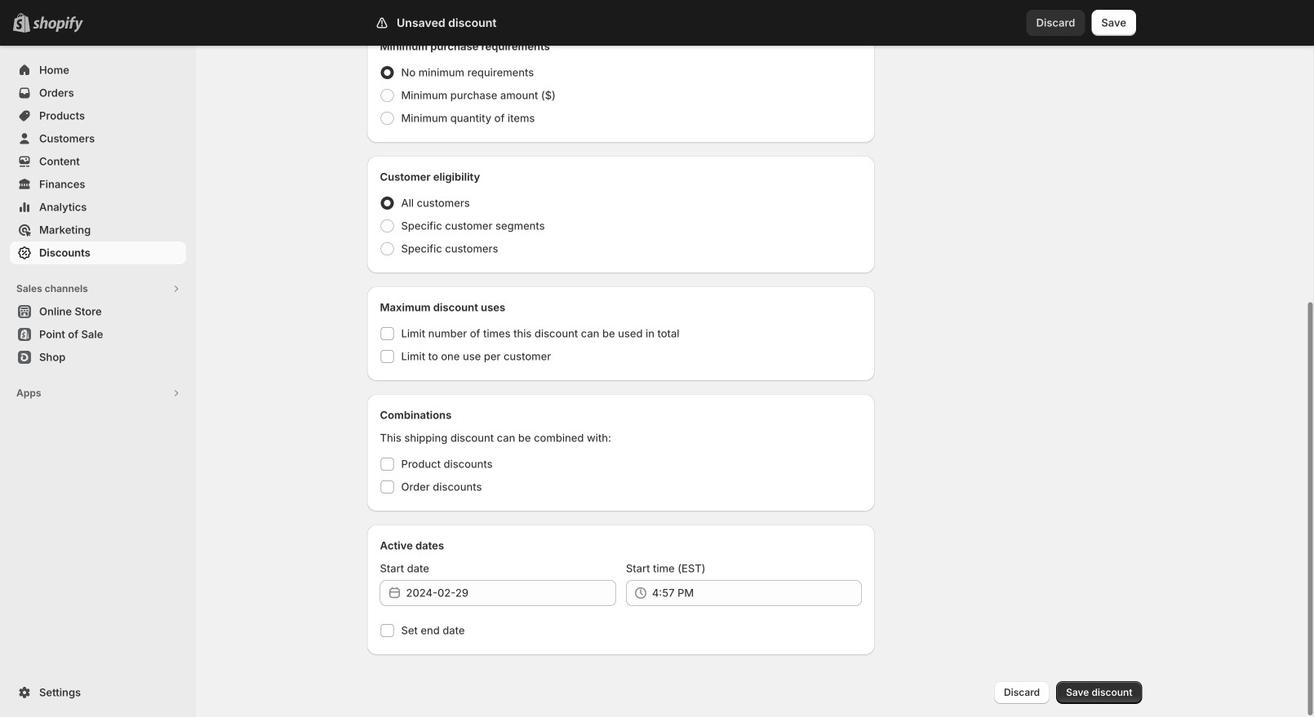 Task type: locate. For each thing, give the bounding box(es) containing it.
YYYY-MM-DD text field
[[406, 580, 616, 606]]



Task type: vqa. For each thing, say whether or not it's contained in the screenshot.
Enter time text field
yes



Task type: describe. For each thing, give the bounding box(es) containing it.
shopify image
[[33, 16, 83, 32]]

Enter time text field
[[652, 580, 862, 606]]



